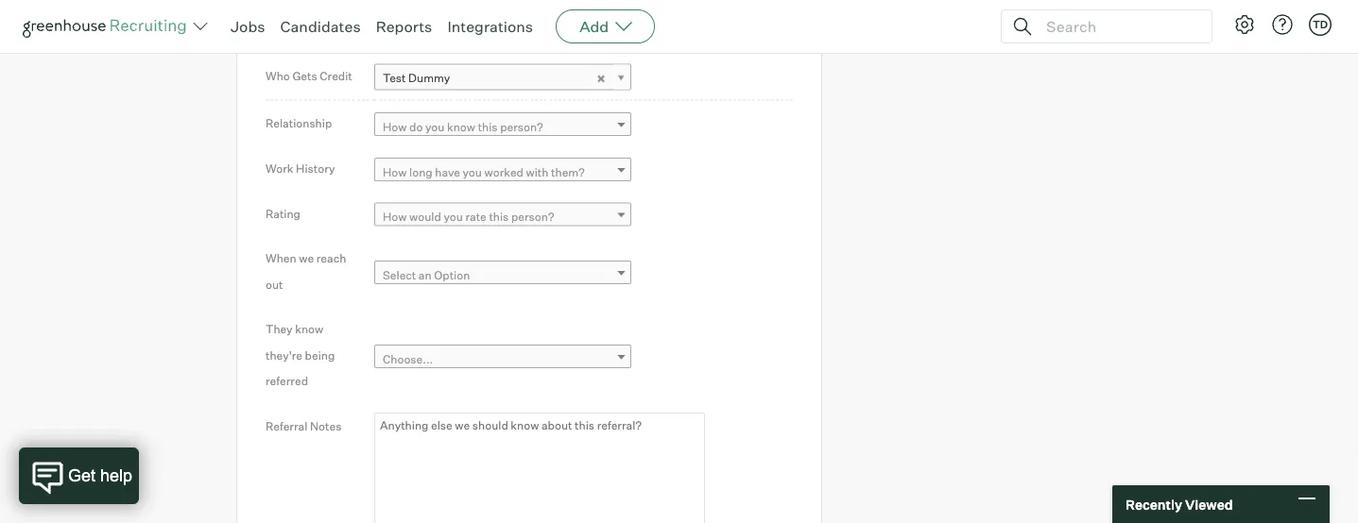 Task type: locate. For each thing, give the bounding box(es) containing it.
choose... link
[[374, 345, 631, 372]]

how
[[383, 120, 407, 134], [383, 165, 407, 179], [383, 210, 407, 224]]

1 horizontal spatial referral
[[383, 27, 425, 41]]

person? up with
[[500, 120, 543, 134]]

person? down with
[[511, 210, 554, 224]]

worked
[[484, 165, 524, 179]]

this up the how long have you worked with them?
[[478, 120, 498, 134]]

1 horizontal spatial know
[[447, 120, 475, 134]]

2 vertical spatial how
[[383, 210, 407, 224]]

1 vertical spatial this
[[489, 210, 509, 224]]

referred
[[266, 374, 308, 389]]

this
[[478, 120, 498, 134], [489, 210, 509, 224]]

dummy
[[408, 71, 450, 85]]

referral left notes
[[266, 419, 307, 433]]

2 vertical spatial you
[[444, 210, 463, 224]]

with
[[526, 165, 549, 179]]

out
[[266, 278, 283, 292]]

know
[[447, 120, 475, 134], [295, 322, 323, 337]]

do
[[409, 120, 423, 134]]

referral
[[383, 27, 425, 41], [266, 419, 307, 433]]

how left would
[[383, 210, 407, 224]]

0 horizontal spatial referral
[[266, 419, 307, 433]]

configure image
[[1233, 13, 1256, 36]]

3 how from the top
[[383, 210, 407, 224]]

you right do
[[425, 120, 445, 134]]

referral notes
[[266, 419, 342, 433]]

select an option
[[383, 268, 470, 282]]

person? for how would you rate this person?
[[511, 210, 554, 224]]

recently viewed
[[1126, 496, 1233, 513]]

2 how from the top
[[383, 165, 407, 179]]

recently
[[1126, 496, 1182, 513]]

1 vertical spatial referral
[[266, 419, 307, 433]]

how long have you worked with them? link
[[374, 158, 631, 185]]

rate
[[465, 210, 487, 224]]

source *
[[266, 24, 308, 38]]

1 vertical spatial how
[[383, 165, 407, 179]]

0 vertical spatial you
[[425, 120, 445, 134]]

referral link
[[374, 20, 631, 47]]

add
[[579, 17, 609, 36]]

reach
[[316, 252, 346, 266]]

know up the being
[[295, 322, 323, 337]]

1 how from the top
[[383, 120, 407, 134]]

0 vertical spatial this
[[478, 120, 498, 134]]

who
[[266, 69, 290, 83]]

when we reach out
[[266, 252, 346, 292]]

how for how would you rate this person?
[[383, 210, 407, 224]]

integrations link
[[447, 17, 533, 36]]

we
[[299, 252, 314, 266]]

how long have you worked with them?
[[383, 165, 585, 179]]

0 vertical spatial how
[[383, 120, 407, 134]]

this right rate
[[489, 210, 509, 224]]

work history
[[266, 161, 335, 175]]

integrations
[[447, 17, 533, 36]]

you for know
[[425, 120, 445, 134]]

1 vertical spatial know
[[295, 322, 323, 337]]

Referral Notes text field
[[374, 413, 705, 524]]

you for rate
[[444, 210, 463, 224]]

how left do
[[383, 120, 407, 134]]

jobs link
[[231, 17, 265, 36]]

how left the long
[[383, 165, 407, 179]]

you left rate
[[444, 210, 463, 224]]

0 vertical spatial person?
[[500, 120, 543, 134]]

test dummy
[[383, 71, 450, 85]]

referral up test
[[383, 27, 425, 41]]

0 vertical spatial referral
[[383, 27, 425, 41]]

you right have
[[463, 165, 482, 179]]

when
[[266, 252, 296, 266]]

0 horizontal spatial know
[[295, 322, 323, 337]]

credit
[[320, 69, 352, 83]]

know right do
[[447, 120, 475, 134]]

relationship
[[266, 116, 332, 130]]

jobs
[[231, 17, 265, 36]]

*
[[303, 24, 308, 38]]

person?
[[500, 120, 543, 134], [511, 210, 554, 224]]

you
[[425, 120, 445, 134], [463, 165, 482, 179], [444, 210, 463, 224]]

reports link
[[376, 17, 432, 36]]

1 vertical spatial person?
[[511, 210, 554, 224]]

this for know
[[478, 120, 498, 134]]

gets
[[292, 69, 317, 83]]

them?
[[551, 165, 585, 179]]



Task type: vqa. For each thing, say whether or not it's contained in the screenshot.
field
no



Task type: describe. For each thing, give the bounding box(es) containing it.
who gets credit
[[266, 69, 352, 83]]

td button
[[1309, 13, 1332, 36]]

test
[[383, 71, 406, 85]]

would
[[409, 210, 441, 224]]

reports
[[376, 17, 432, 36]]

greenhouse recruiting image
[[23, 15, 193, 38]]

rating
[[266, 206, 301, 221]]

work
[[266, 161, 293, 175]]

being
[[305, 348, 335, 363]]

how for how do you know this person?
[[383, 120, 407, 134]]

they
[[266, 322, 293, 337]]

long
[[409, 165, 433, 179]]

they're
[[266, 348, 302, 363]]

select
[[383, 268, 416, 282]]

candidates link
[[280, 17, 361, 36]]

td button
[[1305, 9, 1335, 40]]

choose...
[[383, 352, 433, 366]]

candidates
[[280, 17, 361, 36]]

how do you know this person?
[[383, 120, 543, 134]]

how do you know this person? link
[[374, 113, 631, 140]]

add button
[[556, 9, 655, 43]]

have
[[435, 165, 460, 179]]

1 vertical spatial you
[[463, 165, 482, 179]]

history
[[296, 161, 335, 175]]

Search text field
[[1041, 13, 1195, 40]]

viewed
[[1185, 496, 1233, 513]]

how would you rate this person? link
[[374, 203, 631, 230]]

select an option link
[[374, 261, 631, 288]]

this for rate
[[489, 210, 509, 224]]

option
[[434, 268, 470, 282]]

test dummy link
[[374, 64, 631, 91]]

know inside the they know they're being referred
[[295, 322, 323, 337]]

source
[[266, 24, 303, 38]]

notes
[[310, 419, 342, 433]]

referral for referral
[[383, 27, 425, 41]]

td
[[1313, 18, 1328, 31]]

how would you rate this person?
[[383, 210, 554, 224]]

they know they're being referred
[[266, 322, 335, 389]]

how for how long have you worked with them?
[[383, 165, 407, 179]]

an
[[419, 268, 432, 282]]

person? for how do you know this person?
[[500, 120, 543, 134]]

referral for referral notes
[[266, 419, 307, 433]]

0 vertical spatial know
[[447, 120, 475, 134]]



